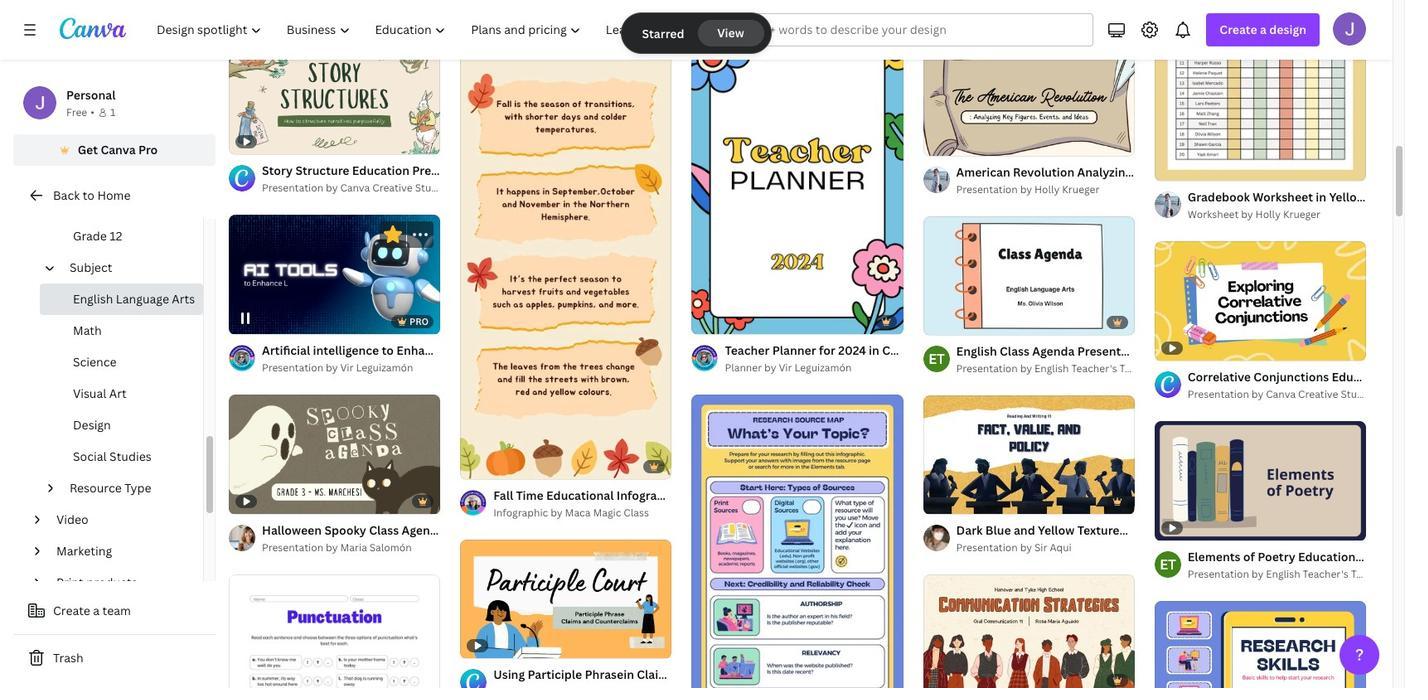 Task type: vqa. For each thing, say whether or not it's contained in the screenshot.
"Instagram Story Long Live The Hops for Craft Beer Lovers and Hopheads Bar, Pub, Brewery Golden Wooden Rustic" image
no



Task type: describe. For each thing, give the bounding box(es) containing it.
1 for beige brown orange textured english types of communication strategies educational presentation image
[[935, 674, 940, 686]]

simple
[[1369, 189, 1406, 205]]

free
[[66, 105, 87, 119]]

to
[[83, 187, 95, 203]]

0 horizontal spatial planner
[[725, 361, 762, 375]]

resource
[[70, 480, 122, 496]]

1 vertical spatial studio
[[1341, 387, 1373, 401]]

canva inside button
[[101, 142, 136, 158]]

planner by vir leguizamón
[[957, 4, 1084, 18]]

english for the bottom english teacher's toolbox image
[[1267, 567, 1301, 581]]

0 vertical spatial teacher
[[824, 1, 862, 15]]

toolbox for the bottom english teacher's toolbox image
[[1352, 567, 1389, 581]]

design
[[1270, 22, 1307, 37]]

maria
[[340, 540, 367, 554]]

by inside planner by vir leguizamón link
[[996, 4, 1008, 18]]

1 horizontal spatial planner by vir leguizamón link
[[957, 3, 1135, 20]]

print products
[[56, 575, 137, 590]]

visual
[[73, 386, 106, 401]]

vir for presentation by vir leguizamón
[[340, 361, 354, 375]]

leguizamón inside the teacher planner for 2024 in colorful pop retro flowers style planner by vir leguizamón
[[795, 361, 852, 375]]

1 horizontal spatial planner
[[773, 342, 817, 358]]

a for team
[[93, 603, 100, 619]]

of for teacher planner for 2024 in colorful pop retro flowers style image
[[711, 314, 720, 327]]

11
[[110, 197, 122, 212]]

infographic
[[494, 506, 548, 520]]

magic
[[593, 506, 622, 520]]

0 vertical spatial krueger
[[1063, 183, 1100, 197]]

gradebook
[[1188, 189, 1251, 205]]

presentation by english teacher's toolbox for top english teacher's toolbox image
[[957, 362, 1158, 376]]

0 vertical spatial creative
[[373, 181, 413, 195]]

10 for first 1 of 10 link from the top of the page
[[954, 136, 965, 149]]

by inside the presentation by the teacher toolbox link
[[789, 1, 801, 15]]

retro
[[956, 342, 988, 358]]

presentation by the teacher toolbox link
[[725, 0, 904, 16]]

1 horizontal spatial creative
[[1299, 387, 1339, 401]]

2 horizontal spatial planner
[[957, 4, 994, 18]]

1 for american revolution analyzing figures, events, ideas educational presentation in cream playful style image
[[935, 136, 940, 149]]

video
[[56, 512, 88, 527]]

1 of 2 link
[[1155, 0, 1367, 181]]

presentation by english teacher's toolbox link for the rightmost et link
[[1188, 566, 1389, 583]]

grade for grade 12
[[73, 228, 107, 244]]

print
[[56, 575, 84, 590]]

print products link
[[50, 567, 193, 599]]

marketing
[[56, 543, 112, 559]]

grade 12
[[73, 228, 122, 244]]

view button
[[698, 20, 764, 46]]

presentation for bottom the presentation by canva creative studio link
[[1188, 387, 1250, 401]]

presentation by the teacher toolbox
[[725, 1, 902, 15]]

pop
[[932, 342, 954, 358]]

0 horizontal spatial presentation by canva creative studio link
[[262, 180, 447, 197]]

create a design
[[1220, 22, 1307, 37]]

create a team
[[53, 603, 131, 619]]

sir
[[1035, 541, 1048, 555]]

punctuation worksheet in purple simple modern style image
[[229, 574, 441, 688]]

15
[[954, 674, 964, 686]]

presentation by sir aqui link
[[957, 540, 1135, 557]]

home
[[97, 187, 131, 203]]

1 vertical spatial english teacher's toolbox image
[[1155, 551, 1182, 578]]

of for gradebook worksheet in yellow simple style image
[[1174, 161, 1183, 174]]

infographic by maca magic class
[[494, 506, 649, 520]]

presentation by holly krueger link
[[957, 182, 1135, 199]]

starred
[[642, 25, 685, 41]]

for
[[819, 342, 836, 358]]

1 of 10 for english class agenda presentation in blue peach and white illustrative style image
[[935, 315, 965, 328]]

of for american revolution analyzing figures, events, ideas educational presentation in cream playful style image
[[942, 136, 951, 149]]

1 vertical spatial canva
[[340, 181, 370, 195]]

Search search field
[[739, 14, 1083, 46]]

krueger inside gradebook worksheet in yellow simple worksheet by holly krueger
[[1284, 208, 1321, 222]]

1 of 25 link
[[692, 35, 904, 334]]

resource type button
[[63, 473, 193, 504]]

2
[[1185, 161, 1190, 174]]

1 for dark blue and yellow textured english claims of fact value and policy presentation image
[[935, 495, 940, 507]]

1 for gradebook worksheet in yellow simple style image
[[1167, 161, 1172, 174]]

colorful
[[883, 342, 929, 358]]

english class agenda presentation in blue peach and white illustrative style image
[[924, 217, 1135, 336]]

dark blue and yellow textured english claims of fact value and policy presentation image
[[924, 396, 1135, 515]]

subject
[[70, 260, 112, 275]]

0 vertical spatial english teacher's toolbox image
[[924, 346, 950, 373]]

style
[[1037, 342, 1066, 358]]

the
[[803, 1, 821, 15]]

tt link
[[692, 0, 719, 11]]

teacher planner for 2024 in colorful pop retro flowers style link
[[725, 341, 1066, 360]]

worksheet by holly krueger link
[[1188, 207, 1367, 223]]

trash link
[[13, 642, 216, 675]]

design
[[73, 417, 111, 433]]

get canva pro
[[78, 142, 158, 158]]

create a design button
[[1207, 13, 1320, 46]]

2 horizontal spatial canva
[[1267, 387, 1296, 401]]

leguizamón for presentation by vir leguizamón
[[356, 361, 413, 375]]

10 for first 1 of 10 link from the bottom of the page
[[954, 315, 965, 328]]

teacher's for english teacher's toolbox element to the right
[[1303, 567, 1349, 581]]

grade 11
[[73, 197, 122, 212]]

pro
[[410, 315, 429, 328]]

1 for english class agenda presentation in blue peach and white illustrative style image
[[935, 315, 940, 328]]

12
[[110, 228, 122, 244]]

holly inside gradebook worksheet in yellow simple worksheet by holly krueger
[[1256, 208, 1281, 222]]

gradebook worksheet in yellow simple link
[[1188, 189, 1406, 207]]

create for create a design
[[1220, 22, 1258, 37]]

status containing view
[[622, 13, 771, 53]]

video link
[[50, 504, 193, 536]]

free •
[[66, 105, 94, 119]]

1 of 25
[[704, 314, 733, 327]]

beige brown orange textured english types of communication strategies educational presentation image
[[924, 575, 1135, 688]]

1 horizontal spatial worksheet
[[1253, 189, 1314, 205]]

math link
[[40, 315, 203, 347]]

teacher's for left english teacher's toolbox element
[[1072, 362, 1118, 376]]

in inside gradebook worksheet in yellow simple worksheet by holly krueger
[[1316, 189, 1327, 205]]

vir for planner by vir leguizamón
[[1011, 4, 1024, 18]]

1 of 14 link
[[924, 396, 1135, 515]]

2 1 of 10 link from the top
[[924, 217, 1135, 336]]

gradebook worksheet in yellow simple worksheet by holly krueger
[[1188, 189, 1406, 222]]

english language arts
[[73, 291, 195, 307]]

english for top english teacher's toolbox image
[[1035, 362, 1069, 376]]

presentation by maria salomón link
[[262, 540, 441, 556]]

aqui
[[1050, 541, 1072, 555]]

1 horizontal spatial english teacher's toolbox element
[[1155, 551, 1182, 578]]

•
[[91, 105, 94, 119]]

get
[[78, 142, 98, 158]]

2024
[[839, 342, 866, 358]]

presentation by holly krueger
[[957, 183, 1100, 197]]

design link
[[40, 410, 203, 441]]

view
[[718, 25, 745, 41]]

teacher planner for 2024 in colorful pop retro flowers style planner by vir leguizamón
[[725, 342, 1066, 375]]



Task type: locate. For each thing, give the bounding box(es) containing it.
maca
[[565, 506, 591, 520]]

by inside infographic by maca magic class link
[[551, 506, 563, 520]]

1 vertical spatial presentation by english teacher's toolbox link
[[1188, 566, 1389, 583]]

1 horizontal spatial presentation by english teacher's toolbox link
[[1188, 566, 1389, 583]]

1 horizontal spatial english
[[1035, 362, 1069, 376]]

0 horizontal spatial planner by vir leguizamón link
[[725, 360, 904, 376]]

2 1 of 10 from the top
[[935, 315, 965, 328]]

teacher planner for 2024 in colorful pop retro flowers style image
[[692, 35, 904, 334]]

1 grade from the top
[[73, 197, 107, 212]]

1 10 from the top
[[954, 136, 965, 149]]

of
[[942, 136, 951, 149], [1174, 161, 1183, 174], [711, 314, 720, 327], [942, 315, 951, 328], [942, 495, 951, 507], [942, 674, 951, 686]]

1 of 14
[[935, 495, 964, 507]]

1 horizontal spatial teacher's
[[1303, 567, 1349, 581]]

0 vertical spatial in
[[1316, 189, 1327, 205]]

presentation by english teacher's toolbox link for et link to the left
[[957, 361, 1158, 378]]

english teacher's toolbox element
[[924, 346, 950, 373], [1155, 551, 1182, 578]]

presentation by english teacher's toolbox for the bottom english teacher's toolbox image
[[1188, 567, 1389, 581]]

1 vertical spatial presentation by english teacher's toolbox
[[1188, 567, 1389, 581]]

by inside presentation by maria salomón link
[[326, 540, 338, 554]]

10
[[954, 136, 965, 149], [954, 315, 965, 328]]

0 vertical spatial 1 of 10 link
[[924, 38, 1135, 157]]

studies
[[110, 449, 152, 464]]

2 horizontal spatial vir
[[1011, 4, 1024, 18]]

0 vertical spatial toolbox
[[864, 1, 902, 15]]

1 horizontal spatial in
[[1316, 189, 1327, 205]]

by inside the teacher planner for 2024 in colorful pop retro flowers style planner by vir leguizamón
[[765, 361, 777, 375]]

1 for teacher planner for 2024 in colorful pop retro flowers style image
[[704, 314, 708, 327]]

by inside gradebook worksheet in yellow simple worksheet by holly krueger
[[1242, 208, 1254, 222]]

2 vertical spatial canva
[[1267, 387, 1296, 401]]

1 of 15 link
[[924, 575, 1135, 688]]

by inside presentation by vir leguizamón "link"
[[326, 361, 338, 375]]

1 vertical spatial 1 of 10 link
[[924, 217, 1135, 336]]

a for design
[[1261, 22, 1267, 37]]

1 vertical spatial grade
[[73, 228, 107, 244]]

science link
[[40, 347, 203, 378]]

teacher down 25
[[725, 342, 770, 358]]

2 horizontal spatial leguizamón
[[1026, 4, 1084, 18]]

the teacher toolbox image
[[692, 0, 719, 11]]

a inside dropdown button
[[1261, 22, 1267, 37]]

in inside the teacher planner for 2024 in colorful pop retro flowers style planner by vir leguizamón
[[869, 342, 880, 358]]

1 horizontal spatial presentation by canva creative studio link
[[1188, 386, 1373, 403]]

1 horizontal spatial canva
[[340, 181, 370, 195]]

0 horizontal spatial studio
[[415, 181, 447, 195]]

team
[[102, 603, 131, 619]]

teacher inside the teacher planner for 2024 in colorful pop retro flowers style planner by vir leguizamón
[[725, 342, 770, 358]]

vir
[[1011, 4, 1024, 18], [779, 361, 792, 375], [340, 361, 354, 375]]

0 vertical spatial presentation by canva creative studio link
[[262, 180, 447, 197]]

of for english class agenda presentation in blue peach and white illustrative style image
[[942, 315, 951, 328]]

1 vertical spatial worksheet
[[1188, 208, 1239, 222]]

0 vertical spatial presentation by canva creative studio
[[262, 181, 447, 195]]

presentation
[[725, 1, 787, 15], [262, 181, 324, 195], [957, 183, 1018, 197], [262, 361, 324, 375], [957, 362, 1018, 376], [1188, 387, 1250, 401], [262, 540, 324, 554], [957, 541, 1018, 555], [1188, 567, 1250, 581]]

2 vertical spatial english
[[1267, 567, 1301, 581]]

vir inside planner by vir leguizamón link
[[1011, 4, 1024, 18]]

of for beige brown orange textured english types of communication strategies educational presentation image
[[942, 674, 951, 686]]

0 vertical spatial et link
[[924, 346, 950, 373]]

0 horizontal spatial presentation by canva creative studio
[[262, 181, 447, 195]]

presentation by canva creative studio
[[262, 181, 447, 195], [1188, 387, 1373, 401]]

0 horizontal spatial leguizamón
[[356, 361, 413, 375]]

1 vertical spatial in
[[869, 342, 880, 358]]

1 inside 1 of 25 link
[[704, 314, 708, 327]]

social studies link
[[40, 441, 203, 473]]

1 horizontal spatial create
[[1220, 22, 1258, 37]]

1 horizontal spatial leguizamón
[[795, 361, 852, 375]]

by
[[789, 1, 801, 15], [996, 4, 1008, 18], [326, 181, 338, 195], [1021, 183, 1033, 197], [1242, 208, 1254, 222], [765, 361, 777, 375], [326, 361, 338, 375], [1021, 362, 1033, 376], [1252, 387, 1264, 401], [551, 506, 563, 520], [326, 540, 338, 554], [1021, 541, 1033, 555], [1252, 567, 1264, 581]]

in right 2024
[[869, 342, 880, 358]]

top level navigation element
[[146, 13, 666, 46]]

a left the design
[[1261, 22, 1267, 37]]

products
[[86, 575, 137, 590]]

presentation by canva creative studio link
[[262, 180, 447, 197], [1188, 386, 1373, 403]]

2 grade from the top
[[73, 228, 107, 244]]

1 horizontal spatial presentation by english teacher's toolbox
[[1188, 567, 1389, 581]]

0 vertical spatial 10
[[954, 136, 965, 149]]

grade for grade 11
[[73, 197, 107, 212]]

presentation by english teacher's toolbox
[[957, 362, 1158, 376], [1188, 567, 1389, 581]]

1 horizontal spatial teacher
[[824, 1, 862, 15]]

presentation by maria salomón
[[262, 540, 412, 554]]

presentation inside "link"
[[262, 361, 324, 375]]

0 horizontal spatial english
[[73, 291, 113, 307]]

personal
[[66, 87, 116, 103]]

create down print
[[53, 603, 90, 619]]

2 horizontal spatial toolbox
[[1352, 567, 1389, 581]]

status
[[622, 13, 771, 53]]

0 horizontal spatial vir
[[340, 361, 354, 375]]

arts
[[172, 291, 195, 307]]

presentation for presentation by maria salomón link
[[262, 540, 324, 554]]

0 horizontal spatial toolbox
[[864, 1, 902, 15]]

resource type
[[70, 480, 151, 496]]

fall time educational infographic in orange colors in a simple style image
[[460, 0, 672, 479]]

0 vertical spatial 1 of 10
[[935, 136, 965, 149]]

presentation by vir leguizamón link
[[262, 360, 441, 377]]

25
[[722, 314, 733, 327]]

grade
[[73, 197, 107, 212], [73, 228, 107, 244]]

0 vertical spatial a
[[1261, 22, 1267, 37]]

science
[[73, 354, 117, 370]]

1 vertical spatial english teacher's toolbox element
[[1155, 551, 1182, 578]]

teacher right the the
[[824, 1, 862, 15]]

1 inside 1 of 2 link
[[1167, 161, 1172, 174]]

jacob simon image
[[1334, 12, 1367, 46]]

leguizamón inside "link"
[[356, 361, 413, 375]]

0 horizontal spatial english teacher's toolbox element
[[924, 346, 950, 373]]

2 horizontal spatial english
[[1267, 567, 1301, 581]]

0 vertical spatial create
[[1220, 22, 1258, 37]]

by inside presentation by sir aqui link
[[1021, 541, 1033, 555]]

1 1 of 10 link from the top
[[924, 38, 1135, 157]]

english teacher's toolbox image
[[924, 346, 950, 373], [1155, 551, 1182, 578]]

subject button
[[63, 252, 193, 284]]

holly
[[1035, 183, 1060, 197], [1256, 208, 1281, 222]]

presentation for presentation by holly krueger link
[[957, 183, 1018, 197]]

worksheet down gradebook
[[1188, 208, 1239, 222]]

grade 11 link
[[40, 189, 203, 221]]

teacher's
[[1072, 362, 1118, 376], [1303, 567, 1349, 581]]

1 inside 1 of 15 link
[[935, 674, 940, 686]]

0 horizontal spatial canva
[[101, 142, 136, 158]]

1 horizontal spatial english teacher's toolbox image
[[1155, 551, 1182, 578]]

1 vertical spatial toolbox
[[1120, 362, 1158, 376]]

2 vertical spatial planner
[[725, 361, 762, 375]]

1 vertical spatial english
[[1035, 362, 1069, 376]]

1 horizontal spatial a
[[1261, 22, 1267, 37]]

1 of 10 link
[[924, 38, 1135, 157], [924, 217, 1135, 336]]

1 vertical spatial et link
[[1155, 551, 1182, 578]]

vir inside presentation by vir leguizamón "link"
[[340, 361, 354, 375]]

1 inside 1 of 14 link
[[935, 495, 940, 507]]

1 horizontal spatial holly
[[1256, 208, 1281, 222]]

0 vertical spatial planner by vir leguizamón link
[[957, 3, 1135, 20]]

create left the design
[[1220, 22, 1258, 37]]

0 horizontal spatial presentation by english teacher's toolbox
[[957, 362, 1158, 376]]

of for dark blue and yellow textured english claims of fact value and policy presentation image
[[942, 495, 951, 507]]

infographic by maca magic class link
[[494, 505, 672, 521]]

salomón
[[370, 540, 412, 554]]

0 vertical spatial english
[[73, 291, 113, 307]]

1 vertical spatial planner by vir leguizamón link
[[725, 360, 904, 376]]

None search field
[[706, 13, 1094, 46]]

create for create a team
[[53, 603, 90, 619]]

1 1 of 10 from the top
[[935, 136, 965, 149]]

get canva pro button
[[13, 134, 216, 166]]

gradebook worksheet in yellow simple style image
[[1155, 0, 1367, 181]]

art
[[109, 386, 127, 401]]

1 vertical spatial presentation by canva creative studio link
[[1188, 386, 1373, 403]]

grade inside "link"
[[73, 228, 107, 244]]

flowers
[[990, 342, 1034, 358]]

14
[[954, 495, 964, 507]]

the teacher toolbox element
[[692, 0, 719, 11]]

back to home link
[[13, 179, 216, 212]]

class
[[624, 506, 649, 520]]

0 vertical spatial planner
[[957, 4, 994, 18]]

et link
[[924, 346, 950, 373], [1155, 551, 1182, 578]]

toolbox inside the presentation by the teacher toolbox link
[[864, 1, 902, 15]]

1 horizontal spatial studio
[[1341, 387, 1373, 401]]

1 horizontal spatial et link
[[1155, 551, 1182, 578]]

1 vertical spatial 10
[[954, 315, 965, 328]]

marketing link
[[50, 536, 193, 567]]

presentation for left the presentation by canva creative studio link
[[262, 181, 324, 195]]

1 vertical spatial 1 of 10
[[935, 315, 965, 328]]

presentation for presentation by vir leguizamón "link"
[[262, 361, 324, 375]]

in left yellow
[[1316, 189, 1327, 205]]

0 vertical spatial presentation by english teacher's toolbox
[[957, 362, 1158, 376]]

trash
[[53, 650, 83, 666]]

1 of 15
[[935, 674, 964, 686]]

leguizamón
[[1026, 4, 1084, 18], [795, 361, 852, 375], [356, 361, 413, 375]]

0 vertical spatial presentation by english teacher's toolbox link
[[957, 361, 1158, 378]]

a left team
[[93, 603, 100, 619]]

1 vertical spatial teacher
[[725, 342, 770, 358]]

create a team button
[[13, 595, 216, 628]]

a inside button
[[93, 603, 100, 619]]

0 vertical spatial holly
[[1035, 183, 1060, 197]]

krueger
[[1063, 183, 1100, 197], [1284, 208, 1321, 222]]

pro
[[138, 142, 158, 158]]

2 vertical spatial toolbox
[[1352, 567, 1389, 581]]

0 horizontal spatial et link
[[924, 346, 950, 373]]

toolbox
[[864, 1, 902, 15], [1120, 362, 1158, 376], [1352, 567, 1389, 581]]

math
[[73, 323, 102, 338]]

0 vertical spatial teacher's
[[1072, 362, 1118, 376]]

vir inside the teacher planner for 2024 in colorful pop retro flowers style planner by vir leguizamón
[[779, 361, 792, 375]]

canva
[[101, 142, 136, 158], [340, 181, 370, 195], [1267, 387, 1296, 401]]

0 horizontal spatial teacher
[[725, 342, 770, 358]]

worksheet up worksheet by holly krueger 'link' on the top of page
[[1253, 189, 1314, 205]]

toolbox for top english teacher's toolbox image
[[1120, 362, 1158, 376]]

back to home
[[53, 187, 131, 203]]

american revolution analyzing figures, events, ideas educational presentation in cream playful style image
[[924, 38, 1135, 157]]

visual art
[[73, 386, 127, 401]]

1 horizontal spatial presentation by canva creative studio
[[1188, 387, 1373, 401]]

0 horizontal spatial a
[[93, 603, 100, 619]]

social
[[73, 449, 107, 464]]

presentation by sir aqui
[[957, 541, 1072, 555]]

1 vertical spatial holly
[[1256, 208, 1281, 222]]

1 vertical spatial planner
[[773, 342, 817, 358]]

0 vertical spatial english teacher's toolbox element
[[924, 346, 950, 373]]

leguizamón for planner by vir leguizamón
[[1026, 4, 1084, 18]]

1 of 2
[[1167, 161, 1190, 174]]

1 vertical spatial presentation by canva creative studio
[[1188, 387, 1373, 401]]

2 10 from the top
[[954, 315, 965, 328]]

1 horizontal spatial vir
[[779, 361, 792, 375]]

0 horizontal spatial teacher's
[[1072, 362, 1118, 376]]

0 horizontal spatial in
[[869, 342, 880, 358]]

0 horizontal spatial krueger
[[1063, 183, 1100, 197]]

0 horizontal spatial holly
[[1035, 183, 1060, 197]]

0 vertical spatial worksheet
[[1253, 189, 1314, 205]]

type
[[125, 480, 151, 496]]

1 vertical spatial create
[[53, 603, 90, 619]]

1 vertical spatial teacher's
[[1303, 567, 1349, 581]]

presentation for presentation by sir aqui link
[[957, 541, 1018, 555]]

presentation by vir leguizamón
[[262, 361, 413, 375]]

visual art link
[[40, 378, 203, 410]]

create inside the "create a design" dropdown button
[[1220, 22, 1258, 37]]

in
[[1316, 189, 1327, 205], [869, 342, 880, 358]]

0 vertical spatial studio
[[415, 181, 447, 195]]

social studies
[[73, 449, 152, 464]]

language
[[116, 291, 169, 307]]

yellow
[[1330, 189, 1367, 205]]

back
[[53, 187, 80, 203]]

0 horizontal spatial english teacher's toolbox image
[[924, 346, 950, 373]]

1 vertical spatial a
[[93, 603, 100, 619]]

create
[[1220, 22, 1258, 37], [53, 603, 90, 619]]

create inside create a team button
[[53, 603, 90, 619]]

by inside presentation by holly krueger link
[[1021, 183, 1033, 197]]

0 horizontal spatial worksheet
[[1188, 208, 1239, 222]]

grade 12 link
[[40, 221, 203, 252]]

1 of 10 for american revolution analyzing figures, events, ideas educational presentation in cream playful style image
[[935, 136, 965, 149]]

research source map education infographic in violet yellow semi-realistic flat graphic  style image
[[692, 395, 904, 688]]

studio
[[415, 181, 447, 195], [1341, 387, 1373, 401]]

1 horizontal spatial toolbox
[[1120, 362, 1158, 376]]



